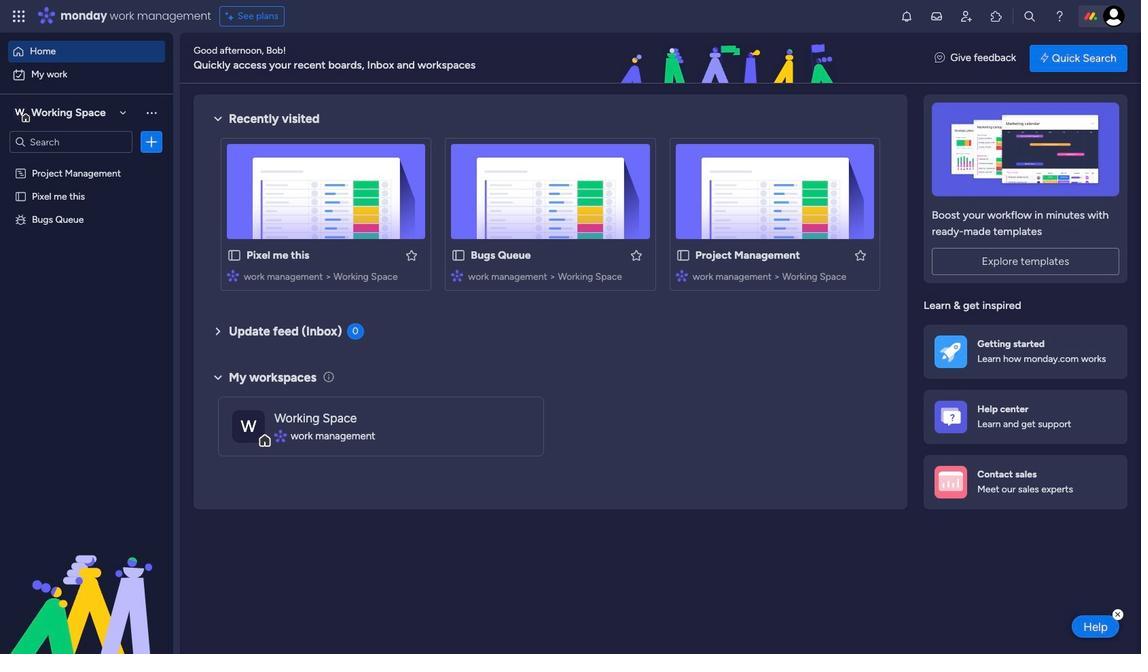 Task type: vqa. For each thing, say whether or not it's contained in the screenshot.
hits
no



Task type: locate. For each thing, give the bounding box(es) containing it.
0 horizontal spatial public board image
[[227, 248, 242, 263]]

notifications image
[[900, 10, 914, 23]]

0 vertical spatial lottie animation image
[[540, 33, 921, 84]]

public board image for first add to favorites image from the left
[[227, 248, 242, 263]]

workspace image
[[13, 105, 26, 120]]

0 horizontal spatial public board image
[[14, 190, 27, 202]]

option
[[8, 41, 165, 63], [8, 64, 165, 86], [0, 161, 173, 163]]

close recently visited image
[[210, 111, 226, 127]]

select product image
[[12, 10, 26, 23]]

v2 bolt switch image
[[1041, 51, 1049, 66]]

1 horizontal spatial lottie animation image
[[540, 33, 921, 84]]

v2 user feedback image
[[935, 50, 945, 66]]

add to favorites image
[[405, 248, 419, 262], [854, 248, 868, 262]]

0 horizontal spatial lottie animation element
[[0, 517, 173, 654]]

1 horizontal spatial lottie animation element
[[540, 33, 921, 84]]

update feed image
[[930, 10, 944, 23]]

2 public board image from the left
[[676, 248, 691, 263]]

1 vertical spatial lottie animation image
[[0, 517, 173, 654]]

public board image for second add to favorites image from left
[[676, 248, 691, 263]]

workspace options image
[[145, 106, 158, 119]]

list box
[[0, 159, 173, 414]]

1 horizontal spatial public board image
[[676, 248, 691, 263]]

0 vertical spatial public board image
[[14, 190, 27, 202]]

public board image
[[14, 190, 27, 202], [451, 248, 466, 263]]

0 horizontal spatial add to favorites image
[[405, 248, 419, 262]]

1 public board image from the left
[[227, 248, 242, 263]]

add to favorites image
[[630, 248, 643, 262]]

workspace selection element
[[13, 105, 108, 122]]

0 horizontal spatial lottie animation image
[[0, 517, 173, 654]]

2 add to favorites image from the left
[[854, 248, 868, 262]]

public board image
[[227, 248, 242, 263], [676, 248, 691, 263]]

1 horizontal spatial public board image
[[451, 248, 466, 263]]

lottie animation element
[[540, 33, 921, 84], [0, 517, 173, 654]]

invite members image
[[960, 10, 974, 23]]

templates image image
[[936, 103, 1116, 196]]

help center element
[[924, 390, 1128, 444]]

lottie animation image
[[540, 33, 921, 84], [0, 517, 173, 654]]

workspace image
[[232, 410, 265, 443]]

see plans image
[[225, 9, 238, 24]]

0 element
[[347, 323, 364, 340]]

1 horizontal spatial add to favorites image
[[854, 248, 868, 262]]

options image
[[145, 135, 158, 149]]



Task type: describe. For each thing, give the bounding box(es) containing it.
Search in workspace field
[[29, 134, 113, 150]]

close my workspaces image
[[210, 369, 226, 386]]

search everything image
[[1023, 10, 1037, 23]]

monday marketplace image
[[990, 10, 1003, 23]]

1 vertical spatial lottie animation element
[[0, 517, 173, 654]]

0 vertical spatial option
[[8, 41, 165, 63]]

quick search results list box
[[210, 127, 891, 307]]

open update feed (inbox) image
[[210, 323, 226, 340]]

0 vertical spatial lottie animation element
[[540, 33, 921, 84]]

help image
[[1053, 10, 1067, 23]]

2 vertical spatial option
[[0, 161, 173, 163]]

1 vertical spatial option
[[8, 64, 165, 86]]

getting started element
[[924, 324, 1128, 379]]

1 add to favorites image from the left
[[405, 248, 419, 262]]

1 vertical spatial public board image
[[451, 248, 466, 263]]

contact sales element
[[924, 455, 1128, 509]]

bob builder image
[[1103, 5, 1125, 27]]



